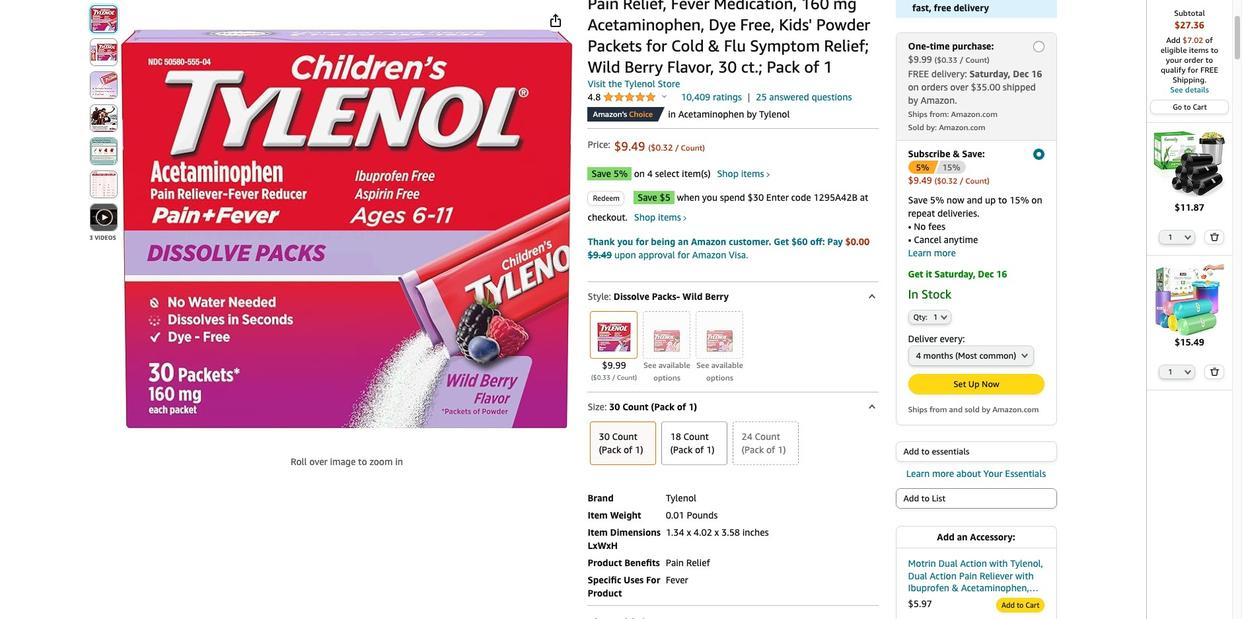 Task type: locate. For each thing, give the bounding box(es) containing it.
0 horizontal spatial 16
[[997, 268, 1008, 280]]

free up orders
[[909, 68, 929, 79]]

1 left delete image
[[1169, 232, 1173, 241]]

free inside one-time purchase: $9.99 ( $0.33 / count) free delivery: saturday, dec 16 on orders over $35.00 shipped by amazon. ships from: amazon.com sold by: amazon.com
[[909, 68, 929, 79]]

(pack down 18
[[671, 444, 693, 455]]

save left $5
[[638, 192, 658, 203]]

see available options down chewables- grape image
[[697, 360, 744, 383]]

dropdown image right "common)"
[[1022, 353, 1029, 359]]

2 vertical spatial tylenol
[[666, 492, 697, 504]]

0 vertical spatial pain
[[666, 557, 684, 568]]

add for add to cart
[[1002, 600, 1015, 609]]

learn more
[[909, 247, 956, 258]]

2 vertical spatial 1
[[1169, 368, 1173, 376]]

options up "selected size is 30 count (pack of 1). tap to collapse." element at the bottom of the page
[[707, 373, 734, 383]]

to inside button
[[922, 446, 930, 457]]

$0.32 up select
[[651, 142, 673, 153]]

$9.49 right price:
[[615, 139, 645, 153]]

1 horizontal spatial over
[[951, 81, 969, 93]]

0 vertical spatial items
[[1190, 45, 1209, 55]]

15% up $9.49 ( $0.32 / count) on the top right
[[943, 162, 961, 173]]

$5.97
[[909, 598, 933, 609]]

with up "reliever"
[[990, 558, 1008, 569]]

pain inside product benefits pain relief specific uses for product fever
[[666, 557, 684, 568]]

add for add to essentials
[[904, 446, 919, 457]]

1 see available options from the left
[[644, 360, 691, 383]]

you inside when you spend $30 enter code 1295a42b at checkout.
[[702, 192, 718, 203]]

2 vertical spatial by
[[982, 405, 991, 415]]

2 options from the left
[[707, 373, 734, 383]]

amazon's
[[593, 109, 627, 119]]

$9.99
[[909, 54, 933, 65], [602, 360, 626, 371]]

redeem
[[593, 194, 620, 202]]

| 25 answered questions
[[748, 91, 852, 102]]

item down brand
[[588, 510, 608, 521]]

1 item from the top
[[588, 510, 608, 521]]

item for item weight
[[588, 510, 608, 521]]

save $5
[[638, 192, 671, 203]]

5% for save 5% now and up to 15% on repeat deliveries. • no fees • cancel anytime learn more
[[930, 194, 945, 206]]

1 vertical spatial dec
[[978, 268, 994, 280]]

you inside thank you for being an amazon customer. get $60 off: pay $0.00 $9.49 upon approval for amazon visa.
[[618, 236, 634, 247]]

count)
[[966, 55, 990, 65], [681, 143, 705, 153], [966, 176, 990, 186], [617, 373, 637, 381]]

amazon.com down $35.00
[[952, 109, 998, 119]]

add up learn
[[904, 446, 919, 457]]

fever
[[666, 574, 689, 586]]

pain
[[666, 557, 684, 568], [959, 570, 978, 581]]

dropdown image
[[1185, 234, 1192, 240], [941, 315, 948, 320], [1022, 353, 1029, 359]]

1 vertical spatial amazon.com
[[939, 122, 986, 132]]

fees
[[929, 221, 946, 232]]

1 vertical spatial shop items link
[[630, 211, 687, 224]]

1 horizontal spatial dual
[[939, 558, 958, 569]]

item inside item dimensions lxwxh 1.34 x 4.02 x 3.58 inches
[[588, 527, 608, 538]]

0 vertical spatial 1
[[1169, 232, 1173, 241]]

• left cancel
[[909, 234, 912, 245]]

1 vertical spatial ships
[[909, 405, 928, 415]]

( inside one-time purchase: $9.99 ( $0.33 / count) free delivery: saturday, dec 16 on orders over $35.00 shipped by amazon. ships from: amazon.com sold by: amazon.com
[[935, 55, 937, 65]]

save for save $5
[[638, 192, 658, 203]]

1 available from the left
[[659, 360, 691, 370]]

count right size:
[[623, 401, 649, 412]]

0 horizontal spatial by
[[747, 108, 757, 120]]

inches
[[743, 527, 769, 538]]

0 horizontal spatial and
[[950, 405, 963, 415]]

you for when
[[702, 192, 718, 203]]

4.02
[[694, 527, 712, 538]]

1 vertical spatial and
[[950, 405, 963, 415]]

1 • from the top
[[909, 221, 912, 232]]

2 vertical spatial items
[[658, 211, 681, 223]]

1 horizontal spatial 16
[[1032, 68, 1043, 79]]

every:
[[940, 333, 965, 345]]

one-time purchase: $9.99 ( $0.33 / count) free delivery: saturday, dec 16 on orders over $35.00 shipped by amazon. ships from: amazon.com sold by: amazon.com
[[909, 40, 1043, 132]]

see down chewables- grape image
[[697, 360, 710, 370]]

1 horizontal spatial free
[[1201, 65, 1219, 75]]

chewables- bubblegum image
[[646, 314, 688, 356]]

0 vertical spatial dual
[[939, 558, 958, 569]]

(pack up 18
[[651, 401, 675, 412]]

shop items link down the save $5
[[630, 211, 687, 224]]

0 vertical spatial get
[[774, 236, 789, 247]]

amazon's choice
[[593, 109, 653, 119]]

1 horizontal spatial $9.99
[[909, 54, 933, 65]]

(pack for 30 count (pack of 1)
[[599, 444, 622, 455]]

2 vertical spatial for
[[678, 249, 690, 260]]

1 vertical spatial 1
[[934, 313, 938, 322]]

0 vertical spatial (
[[935, 55, 937, 65]]

0 vertical spatial action
[[961, 558, 987, 569]]

0 vertical spatial 4
[[648, 168, 653, 179]]

24 count (pack of 1)
[[742, 431, 786, 455]]

items up $30
[[741, 168, 764, 179]]

& right ibuprofen
[[952, 582, 959, 593]]

(most
[[956, 351, 978, 361]]

add down list
[[937, 532, 955, 543]]

2 horizontal spatial save
[[909, 194, 928, 206]]

16 up shipped
[[1032, 68, 1043, 79]]

on left select
[[634, 168, 645, 179]]

2 see available options submit from the left
[[694, 309, 747, 386]]

answered
[[770, 91, 810, 102]]

24
[[742, 431, 753, 442]]

dropdown image right qty: 1
[[941, 315, 948, 320]]

on inside one-time purchase: $9.99 ( $0.33 / count) free delivery: saturday, dec 16 on orders over $35.00 shipped by amazon. ships from: amazon.com sold by: amazon.com
[[909, 81, 919, 93]]

on down the radio active image
[[1032, 194, 1043, 206]]

1 horizontal spatial shop
[[717, 168, 739, 179]]

1 vertical spatial shop
[[634, 211, 656, 223]]

2 vertical spatial (
[[935, 176, 937, 186]]

4.8 button
[[588, 91, 667, 104]]

0 vertical spatial over
[[951, 81, 969, 93]]

shop up spend
[[717, 168, 739, 179]]

see available options submit down berry
[[694, 309, 747, 386]]

the
[[609, 78, 622, 89]]

see for the 'chewables- bubblegum' image see available options submit
[[644, 360, 657, 370]]

action up "reliever"
[[961, 558, 987, 569]]

options
[[654, 373, 681, 383], [707, 373, 734, 383]]

1 vertical spatial items
[[741, 168, 764, 179]]

of inside of eligible items to your order to qualify for free shipping.
[[1206, 35, 1213, 45]]

count right 24
[[755, 431, 780, 442]]

16
[[1032, 68, 1043, 79], [997, 268, 1008, 280]]

0 vertical spatial $0.32
[[651, 142, 673, 153]]

pain inside 'motrin dual action with tylenol, dual action pain reliever with ibuprofen & acetaminophen,…'
[[959, 570, 978, 581]]

1 horizontal spatial available
[[712, 360, 744, 370]]

dissolve packs- wild berry image
[[593, 314, 636, 356]]

see available options
[[644, 360, 691, 383], [697, 360, 744, 383]]

1 vertical spatial 4
[[916, 351, 921, 361]]

1 horizontal spatial you
[[702, 192, 718, 203]]

add down acetaminophen,…
[[1002, 600, 1015, 609]]

dropdown image for 1
[[1185, 234, 1192, 240]]

16 down save 5% now and up to 15% on repeat deliveries. • no fees • cancel anytime learn more
[[997, 268, 1008, 280]]

see available options down the 'chewables- bubblegum' image
[[644, 360, 691, 383]]

shop items link for when you spend $30 enter code 1295a42b at checkout.
[[630, 211, 687, 224]]

2 available from the left
[[712, 360, 744, 370]]

purchase:
[[953, 40, 994, 52]]

1 horizontal spatial cart
[[1193, 102, 1207, 111]]

x right 4.02
[[715, 527, 719, 538]]

0 horizontal spatial tylenol
[[625, 78, 656, 89]]

amazon
[[691, 236, 727, 247], [692, 249, 727, 260]]

5% inside save 5% now and up to 15% on repeat deliveries. • no fees • cancel anytime learn more
[[930, 194, 945, 206]]

1 horizontal spatial dropdown image
[[1022, 353, 1029, 359]]

dual down motrin
[[909, 570, 928, 581]]

0 vertical spatial amazon.com
[[952, 109, 998, 119]]

1 right qty:
[[934, 313, 938, 322]]

0 vertical spatial item
[[588, 510, 608, 521]]

0 vertical spatial for
[[1188, 65, 1199, 75]]

count) inside '$9.99 ($0.33 /  count)'
[[617, 373, 637, 381]]

items right eligible
[[1190, 45, 1209, 55]]

add for add $7.02
[[1167, 35, 1181, 45]]

/ up save 5% on 4 select item(s) shop items at the top
[[675, 143, 679, 153]]

ships inside one-time purchase: $9.99 ( $0.33 / count) free delivery: saturday, dec 16 on orders over $35.00 shipped by amazon. ships from: amazon.com sold by: amazon.com
[[909, 109, 928, 119]]

2 horizontal spatial $9.49
[[909, 174, 933, 186]]

Add to List radio
[[896, 489, 1057, 509]]

1 ships from the top
[[909, 109, 928, 119]]

add inside radio
[[904, 493, 919, 504]]

saturday, inside one-time purchase: $9.99 ( $0.33 / count) free delivery: saturday, dec 16 on orders over $35.00 shipped by amazon. ships from: amazon.com sold by: amazon.com
[[970, 68, 1011, 79]]

count inside 24 count (pack of 1)
[[755, 431, 780, 442]]

See available options submit
[[641, 309, 694, 386], [694, 309, 747, 386]]

2 vertical spatial on
[[1032, 194, 1043, 206]]

$9.99 inside one-time purchase: $9.99 ( $0.33 / count) free delivery: saturday, dec 16 on orders over $35.00 shipped by amazon. ships from: amazon.com sold by: amazon.com
[[909, 54, 933, 65]]

save up redeem on the left of the page
[[592, 168, 611, 179]]

5% for save 5% on 4 select item(s) shop items
[[614, 168, 628, 179]]

5% left now
[[930, 194, 945, 206]]

1 horizontal spatial dec
[[1013, 68, 1029, 79]]

/ right ($0.33
[[612, 373, 615, 381]]

of inside 24 count (pack of 1)
[[767, 444, 776, 455]]

learn
[[907, 468, 930, 480]]

dec up shipped
[[1013, 68, 1029, 79]]

for
[[1188, 65, 1199, 75], [636, 236, 649, 247], [678, 249, 690, 260]]

options for chewables- grape image
[[707, 373, 734, 383]]

by down |
[[747, 108, 757, 120]]

1)
[[689, 401, 698, 412], [635, 444, 643, 455], [707, 444, 715, 455], [778, 444, 786, 455]]

dec down anytime
[[978, 268, 994, 280]]

2 ships from the top
[[909, 405, 928, 415]]

see down the 'chewables- bubblegum' image
[[644, 360, 657, 370]]

product
[[588, 557, 622, 568], [588, 588, 622, 599]]

selected style is dissolve packs- wild berry. tap to collapse. element
[[588, 282, 879, 309]]

0 horizontal spatial items
[[658, 211, 681, 223]]

get inside thank you for being an amazon customer. get $60 off: pay $0.00 $9.49 upon approval for amazon visa.
[[774, 236, 789, 247]]

(pack down size:
[[599, 444, 622, 455]]

item(s)
[[682, 168, 711, 179]]

(pack inside 30 count (pack of 1)
[[599, 444, 622, 455]]

1 vertical spatial pain
[[959, 570, 978, 581]]

add inside button
[[904, 446, 919, 457]]

1 vertical spatial (
[[649, 143, 651, 153]]

0 vertical spatial ships
[[909, 109, 928, 119]]

cart down acetaminophen,…
[[1026, 600, 1040, 609]]

1) for 30 count (pack of 1)
[[635, 444, 643, 455]]

2 horizontal spatial tylenol
[[760, 108, 790, 120]]

0 vertical spatial you
[[702, 192, 718, 203]]

acetaminophen
[[679, 108, 745, 120]]

amazon.com down from:
[[939, 122, 986, 132]]

benefits
[[625, 557, 660, 568]]

amazon.com down now
[[993, 405, 1039, 415]]

1) for 18 count (pack of 1)
[[707, 444, 715, 455]]

2 item from the top
[[588, 527, 608, 538]]

add for add to list
[[904, 493, 919, 504]]

1 horizontal spatial by
[[909, 95, 919, 106]]

options up size: 30 count (pack of 1)
[[654, 373, 681, 383]]

cart down details
[[1193, 102, 1207, 111]]

ratings
[[713, 91, 742, 102]]

of inside 30 count (pack of 1)
[[624, 444, 633, 455]]

1 product from the top
[[588, 557, 622, 568]]

1 horizontal spatial tylenol
[[666, 492, 697, 504]]

save inside save 5% now and up to 15% on repeat deliveries. • no fees • cancel anytime learn more
[[909, 194, 928, 206]]

set up now button
[[909, 375, 1044, 394]]

1 vertical spatial •
[[909, 234, 912, 245]]

count) right ($0.33
[[617, 373, 637, 381]]

lxwxh
[[588, 540, 618, 551]]

0 horizontal spatial an
[[678, 236, 689, 247]]

( down the choice
[[649, 143, 651, 153]]

1 horizontal spatial options
[[707, 373, 734, 383]]

$9.99 ($0.33 /  count)
[[591, 360, 637, 381]]

available for the 'chewables- bubblegum' image
[[659, 360, 691, 370]]

1) inside 30 count (pack of 1)
[[635, 444, 643, 455]]

(pack down 24
[[742, 444, 764, 455]]

for right approval
[[678, 249, 690, 260]]

0 horizontal spatial $9.49
[[588, 249, 612, 260]]

save up repeat
[[909, 194, 928, 206]]

code
[[792, 192, 811, 203]]

0 vertical spatial on
[[909, 81, 919, 93]]

1 vertical spatial 16
[[997, 268, 1008, 280]]

1 horizontal spatial save
[[638, 192, 658, 203]]

2 see available options from the left
[[697, 360, 744, 383]]

( down time
[[935, 55, 937, 65]]

shop down the save $5
[[634, 211, 656, 223]]

count inside 30 count (pack of 1)
[[612, 431, 638, 442]]

available down chewables- grape image
[[712, 360, 744, 370]]

saturday, up $35.00
[[970, 68, 1011, 79]]

count) up 'up'
[[966, 176, 990, 186]]

2 horizontal spatial 5%
[[930, 194, 945, 206]]

image
[[330, 456, 356, 467]]

ships left from on the right bottom of the page
[[909, 405, 928, 415]]

dropdown image left delete image
[[1185, 234, 1192, 240]]

ships from and sold by amazon.com
[[909, 405, 1039, 415]]

0 horizontal spatial dec
[[978, 268, 994, 280]]

motrin dual action with tylenol, dual action pain reliever with ibuprofen & acetaminophen,…
[[909, 558, 1044, 593]]

4 down deliver
[[916, 351, 921, 361]]

2 horizontal spatial see
[[1171, 85, 1184, 95]]

1) inside 24 count (pack of 1)
[[778, 444, 786, 455]]

0 horizontal spatial options
[[654, 373, 681, 383]]

your
[[1166, 55, 1183, 65]]

add
[[1167, 35, 1181, 45], [904, 446, 919, 457], [904, 493, 919, 504], [937, 532, 955, 543], [1002, 600, 1015, 609]]

up
[[969, 379, 980, 390]]

about
[[957, 468, 982, 480]]

1 vertical spatial $9.49
[[909, 174, 933, 186]]

an right being
[[678, 236, 689, 247]]

delete image
[[1210, 368, 1220, 376]]

save 5% now and up to 15% on repeat deliveries. • no fees • cancel anytime learn more
[[909, 194, 1043, 258]]

None submit
[[90, 6, 117, 32], [90, 39, 117, 65], [90, 72, 117, 98], [90, 105, 117, 132], [90, 138, 117, 165], [90, 171, 117, 198], [90, 204, 117, 231], [1206, 230, 1224, 244], [588, 309, 641, 385], [1206, 366, 1224, 379], [90, 6, 117, 32], [90, 39, 117, 65], [90, 72, 117, 98], [90, 105, 117, 132], [90, 138, 117, 165], [90, 171, 117, 198], [90, 204, 117, 231], [1206, 230, 1224, 244], [588, 309, 641, 385], [1206, 366, 1224, 379]]

5% down subscribe
[[916, 162, 930, 173]]

common)
[[980, 351, 1017, 361]]

$9.49 down thank
[[588, 249, 612, 260]]

delete image
[[1210, 232, 1220, 241]]

3.58
[[722, 527, 740, 538]]

count inside 18 count (pack of 1)
[[684, 431, 709, 442]]

1 vertical spatial &
[[952, 582, 959, 593]]

$0.32
[[651, 142, 673, 153], [937, 176, 958, 186]]

5%
[[916, 162, 930, 173], [614, 168, 628, 179], [930, 194, 945, 206]]

2 • from the top
[[909, 234, 912, 245]]

1 see available options submit from the left
[[641, 309, 694, 386]]

amazon down when you spend $30 enter code 1295a42b at checkout.
[[691, 236, 727, 247]]

0 horizontal spatial dropdown image
[[941, 315, 948, 320]]

cart for add to cart
[[1026, 600, 1040, 609]]

0 vertical spatial saturday,
[[970, 68, 1011, 79]]

pain up fever
[[666, 557, 684, 568]]

(pack inside 24 count (pack of 1)
[[742, 444, 764, 455]]

/ right $0.33
[[960, 55, 964, 65]]

count) down purchase: at top right
[[966, 55, 990, 65]]

from:
[[930, 109, 949, 119]]

you right when on the right top
[[702, 192, 718, 203]]

$9.99 up ($0.33
[[602, 360, 626, 371]]

0 vertical spatial $9.49
[[615, 139, 645, 153]]

available down the 'chewables- bubblegum' image
[[659, 360, 691, 370]]

cart inside 'link'
[[1193, 102, 1207, 111]]

1 left dropdown icon
[[1169, 368, 1173, 376]]

$9.99 down one-
[[909, 54, 933, 65]]

0 horizontal spatial $0.32
[[651, 142, 673, 153]]

1 vertical spatial tylenol
[[760, 108, 790, 120]]

count down size: 30 count (pack of 1)
[[612, 431, 638, 442]]

0 vertical spatial 30
[[609, 401, 620, 412]]

fast,
[[913, 2, 932, 13]]

and left 'up'
[[967, 194, 983, 206]]

available
[[659, 360, 691, 370], [712, 360, 744, 370]]

1 vertical spatial product
[[588, 588, 622, 599]]

0 horizontal spatial you
[[618, 236, 634, 247]]

being
[[651, 236, 676, 247]]

count) inside one-time purchase: $9.99 ( $0.33 / count) free delivery: saturday, dec 16 on orders over $35.00 shipped by amazon. ships from: amazon.com sold by: amazon.com
[[966, 55, 990, 65]]

and left sold
[[950, 405, 963, 415]]

see up go
[[1171, 85, 1184, 95]]

1.34
[[666, 527, 685, 538]]

item for item dimensions lxwxh 1.34 x 4.02 x 3.58 inches
[[588, 527, 608, 538]]

(pack inside 18 count (pack of 1)
[[671, 444, 693, 455]]

learn more about your essentials link
[[907, 468, 1047, 480]]

1 options from the left
[[654, 373, 681, 383]]

$0.00
[[846, 236, 870, 247]]

1 vertical spatial dropdown image
[[941, 315, 948, 320]]

2 product from the top
[[588, 588, 622, 599]]

for right 'qualify'
[[1188, 65, 1199, 75]]

1 horizontal spatial 4
[[916, 351, 921, 361]]

15% inside save 5% now and up to 15% on repeat deliveries. • no fees • cancel anytime learn more
[[1010, 194, 1030, 206]]

1 horizontal spatial x
[[715, 527, 719, 538]]

enter
[[767, 192, 789, 203]]

months
[[924, 351, 954, 361]]

see available options for the 'chewables- bubblegum' image
[[644, 360, 691, 383]]

0 vertical spatial shop items link
[[713, 167, 770, 180]]

1 horizontal spatial in
[[668, 108, 676, 120]]

selected size is 30 count (pack of 1). tap to collapse. element
[[588, 393, 879, 420]]

add for add an accessory:
[[937, 532, 955, 543]]

add down learn
[[904, 493, 919, 504]]

count for 24 count (pack of 1)
[[755, 431, 780, 442]]

add left $7.02
[[1167, 35, 1181, 45]]

on left orders
[[909, 81, 919, 93]]

items down $5
[[658, 211, 681, 223]]

of inside 18 count (pack of 1)
[[695, 444, 704, 455]]

shop items link
[[713, 167, 770, 180], [630, 211, 687, 224]]

(pack for 18 count (pack of 1)
[[671, 444, 693, 455]]

delivery:
[[932, 68, 968, 79]]

1 horizontal spatial for
[[678, 249, 690, 260]]

30 right size:
[[609, 401, 620, 412]]

25 answered questions link
[[756, 91, 852, 104]]

in right zoom
[[395, 456, 403, 467]]

pounds
[[687, 510, 718, 521]]

accessory:
[[971, 532, 1016, 543]]

you up upon
[[618, 236, 634, 247]]

in stock
[[909, 287, 952, 301]]

5% up redeem on the left of the page
[[614, 168, 628, 179]]

$0.33
[[937, 55, 958, 65]]

of for 30 count (pack of 1)
[[624, 444, 633, 455]]

items
[[1190, 45, 1209, 55], [741, 168, 764, 179], [658, 211, 681, 223]]

sold
[[909, 122, 925, 132]]

visit
[[588, 78, 606, 89]]

1.2 gallon/330pcs strong trash bags colorful clear garbage bags by teivio, bathroom trash can bin liners, small plastic bags for home office kitchen, multicolor image
[[1154, 263, 1226, 336]]

for up approval
[[636, 236, 649, 247]]

1 for $15.49
[[1169, 368, 1173, 376]]

0 horizontal spatial available
[[659, 360, 691, 370]]

$9.49 down subscribe
[[909, 174, 933, 186]]

$11.87
[[1175, 201, 1205, 213]]

see available options submit down packs-
[[641, 309, 694, 386]]

an left accessory: at the bottom right of the page
[[957, 532, 968, 543]]

16 inside one-time purchase: $9.99 ( $0.33 / count) free delivery: saturday, dec 16 on orders over $35.00 shipped by amazon. ships from: amazon.com sold by: amazon.com
[[1032, 68, 1043, 79]]

add $7.02
[[1167, 35, 1206, 45]]

0 vertical spatial dropdown image
[[1185, 234, 1192, 240]]

1 horizontal spatial and
[[967, 194, 983, 206]]

no
[[914, 221, 926, 232]]

see available options for chewables- grape image
[[697, 360, 744, 383]]

0 vertical spatial an
[[678, 236, 689, 247]]

over down the delivery:
[[951, 81, 969, 93]]

uses
[[624, 574, 644, 586]]

15%
[[943, 162, 961, 173], [1010, 194, 1030, 206]]

saturday, right it
[[935, 268, 976, 280]]

save 5% on 4 select item(s) shop items
[[592, 168, 764, 179]]

30 Count (Pack of 1) submit
[[591, 422, 656, 465]]

berry
[[705, 291, 729, 302]]

$0.32 up now
[[937, 176, 958, 186]]

on inside save 5% now and up to 15% on repeat deliveries. • no fees • cancel anytime learn more
[[1032, 194, 1043, 206]]

popover image
[[662, 95, 667, 98]]

30 down size:
[[599, 431, 610, 442]]

0 vertical spatial 15%
[[943, 162, 961, 173]]

$9.49 ( $0.32 / count)
[[909, 174, 990, 186]]

choice
[[629, 109, 653, 119]]

style: dissolve packs- wild berry
[[588, 291, 729, 302]]

1) inside 18 count (pack of 1)
[[707, 444, 715, 455]]

tylenol children&#39;s dissolve packs for pain relief, fever medication, 160 mg acetaminophen, dye free, kids&#39; powder packets for cold &amp; flu symptom relief; wild berry flavor, 30 ct.; pack of 1 image
[[121, 29, 573, 429]]

get left $60 on the right of page
[[774, 236, 789, 247]]

tylenol down 25
[[760, 108, 790, 120]]

chewables- grape image
[[699, 314, 741, 356]]

$60
[[792, 236, 808, 247]]

1 vertical spatial in
[[395, 456, 403, 467]]

items inside of eligible items to your order to qualify for free shipping.
[[1190, 45, 1209, 55]]

1 vertical spatial dual
[[909, 570, 928, 581]]

by left the amazon.
[[909, 95, 919, 106]]

set up now
[[954, 379, 1000, 390]]

when you spend $30 enter code 1295a42b at checkout.
[[588, 192, 869, 223]]

see available options submit for the 'chewables- bubblegum' image
[[641, 309, 694, 386]]

add to list
[[904, 493, 946, 504]]



Task type: vqa. For each thing, say whether or not it's contained in the screenshot.


Task type: describe. For each thing, give the bounding box(es) containing it.
to inside 'link'
[[1185, 102, 1192, 111]]

2 horizontal spatial by
[[982, 405, 991, 415]]

1 horizontal spatial $9.49
[[615, 139, 645, 153]]

$0.32 inside $9.49 ( $0.32 / count)
[[937, 176, 958, 186]]

approval
[[639, 249, 675, 260]]

roll
[[291, 456, 307, 467]]

3 videos
[[90, 234, 116, 241]]

deliveries.
[[938, 208, 980, 219]]

available for chewables- grape image
[[712, 360, 744, 370]]

off:
[[810, 236, 825, 247]]

18 Count (Pack of 1) submit
[[663, 422, 727, 465]]

motrin dual action with tylenol, dual action pain reliever with ibuprofen & acetaminophen,… link
[[909, 558, 1045, 596]]

save for save 5% on 4 select item(s) shop items
[[592, 168, 611, 179]]

radio inactive image
[[1033, 41, 1045, 52]]

3
[[90, 234, 93, 241]]

dec inside one-time purchase: $9.99 ( $0.33 / count) free delivery: saturday, dec 16 on orders over $35.00 shipped by amazon. ships from: amazon.com sold by: amazon.com
[[1013, 68, 1029, 79]]

add an accessory:
[[937, 532, 1016, 543]]

from
[[930, 405, 947, 415]]

count for 18 count (pack of 1)
[[684, 431, 709, 442]]

dropdown image for 4 months (most common)
[[1022, 353, 1029, 359]]

$9.49 inside thank you for being an amazon customer. get $60 off: pay $0.00 $9.49 upon approval for amazon visa.
[[588, 249, 612, 260]]

24 Count (Pack of 1) submit
[[734, 422, 799, 465]]

cart for go to cart
[[1193, 102, 1207, 111]]

subscribe & save:
[[909, 148, 985, 159]]

$0.32 inside price: $9.49 ( $0.32 / count)
[[651, 142, 673, 153]]

$5
[[660, 192, 671, 203]]

1 horizontal spatial with
[[1016, 570, 1034, 581]]

packs-
[[652, 291, 680, 302]]

go to cart link
[[1152, 100, 1229, 114]]

/ inside $9.49 ( $0.32 / count)
[[960, 176, 964, 186]]

essentials
[[1006, 468, 1047, 480]]

1 horizontal spatial get
[[909, 268, 924, 280]]

to inside radio
[[922, 493, 930, 504]]

size: 30 count (pack of 1)
[[588, 401, 698, 412]]

( inside price: $9.49 ( $0.32 / count)
[[649, 143, 651, 153]]

more
[[933, 468, 954, 480]]

price: $9.49 ( $0.32 / count)
[[588, 139, 705, 153]]

Add to Cart submit
[[997, 599, 1044, 612]]

you for thank
[[618, 236, 634, 247]]

thank
[[588, 236, 615, 247]]

your
[[984, 468, 1003, 480]]

item weight
[[588, 510, 642, 521]]

save for save 5% now and up to 15% on repeat deliveries. • no fees • cancel anytime learn more
[[909, 194, 928, 206]]

see details link
[[1154, 85, 1226, 95]]

relief
[[687, 557, 710, 568]]

go to cart
[[1173, 102, 1207, 111]]

$27.36
[[1175, 19, 1205, 30]]

delivery
[[954, 2, 989, 13]]

1 vertical spatial by
[[747, 108, 757, 120]]

Add to List submit
[[897, 489, 1057, 509]]

30 count (pack of 1)
[[599, 431, 643, 455]]

subscribe
[[909, 148, 951, 159]]

zoom
[[370, 456, 393, 467]]

cancel
[[914, 234, 942, 245]]

amazon.
[[921, 95, 958, 106]]

10,409 ratings link
[[681, 91, 742, 102]]

sold
[[965, 405, 980, 415]]

dimensions
[[610, 527, 661, 538]]

when
[[677, 192, 700, 203]]

1 vertical spatial on
[[634, 168, 645, 179]]

( inside $9.49 ( $0.32 / count)
[[935, 176, 937, 186]]

0 horizontal spatial in
[[395, 456, 403, 467]]

0 horizontal spatial dual
[[909, 570, 928, 581]]

0 horizontal spatial 4
[[648, 168, 653, 179]]

qty:
[[914, 313, 928, 322]]

questions
[[812, 91, 852, 102]]

0 horizontal spatial for
[[636, 236, 649, 247]]

1) for 24 count (pack of 1)
[[778, 444, 786, 455]]

30 inside 30 count (pack of 1)
[[599, 431, 610, 442]]

of for 18 count (pack of 1)
[[695, 444, 704, 455]]

$30
[[748, 192, 764, 203]]

2 x from the left
[[715, 527, 719, 538]]

1 horizontal spatial 5%
[[916, 162, 930, 173]]

$7.02
[[1183, 35, 1204, 45]]

0 horizontal spatial 15%
[[943, 162, 961, 173]]

brand
[[588, 492, 614, 504]]

1 x from the left
[[687, 527, 691, 538]]

/ inside one-time purchase: $9.99 ( $0.33 / count) free delivery: saturday, dec 16 on orders over $35.00 shipped by amazon. ships from: amazon.com sold by: amazon.com
[[960, 55, 964, 65]]

0 horizontal spatial shop
[[634, 211, 656, 223]]

1 vertical spatial an
[[957, 532, 968, 543]]

spend
[[720, 192, 746, 203]]

add to cart
[[1002, 600, 1040, 609]]

(pack for 24 count (pack of 1)
[[742, 444, 764, 455]]

4.8
[[588, 91, 603, 102]]

hommaly 1.2 gallon 240 pcs small black trash bags, strong garbage bags, bathroom trash can bin liners unscented, mini plastic bags for office, waste basket liner, fit 3,4.5,6 liters, 0.5,0.8,1,1.2 gal image
[[1154, 128, 1226, 201]]

essentials
[[932, 446, 970, 457]]

list
[[932, 493, 946, 504]]

product benefits pain relief specific uses for product fever
[[588, 557, 710, 599]]

shipped
[[1003, 81, 1036, 93]]

subtotal $27.36
[[1175, 8, 1206, 30]]

pay
[[828, 236, 843, 247]]

0 vertical spatial in
[[668, 108, 676, 120]]

count) inside price: $9.49 ( $0.32 / count)
[[681, 143, 705, 153]]

radio active image
[[1033, 149, 1045, 160]]

up
[[985, 194, 996, 206]]

specific
[[588, 574, 622, 586]]

1 vertical spatial amazon
[[692, 249, 727, 260]]

1 for $11.87
[[1169, 232, 1173, 241]]

($0.33
[[591, 373, 611, 381]]

0 vertical spatial &
[[953, 148, 960, 159]]

0 vertical spatial amazon
[[691, 236, 727, 247]]

1 vertical spatial saturday,
[[935, 268, 976, 280]]

see for see available options submit corresponding to chewables- grape image
[[697, 360, 710, 370]]

add to essentials
[[904, 446, 970, 457]]

learn more link
[[909, 247, 956, 258]]

count for 30 count (pack of 1)
[[612, 431, 638, 442]]

by inside one-time purchase: $9.99 ( $0.33 / count) free delivery: saturday, dec 16 on orders over $35.00 shipped by amazon. ships from: amazon.com sold by: amazon.com
[[909, 95, 919, 106]]

0 horizontal spatial over
[[309, 456, 328, 467]]

eligible
[[1161, 45, 1187, 55]]

Redeem submit
[[589, 192, 624, 205]]

to inside save 5% now and up to 15% on repeat deliveries. • no fees • cancel anytime learn more
[[999, 194, 1008, 206]]

qualify
[[1161, 65, 1186, 75]]

and inside save 5% now and up to 15% on repeat deliveries. • no fees • cancel anytime learn more
[[967, 194, 983, 206]]

0 vertical spatial tylenol
[[625, 78, 656, 89]]

/ inside '$9.99 ($0.33 /  count)'
[[612, 373, 615, 381]]

store
[[658, 78, 680, 89]]

one-
[[909, 40, 930, 52]]

dropdown image
[[1185, 370, 1192, 375]]

see details
[[1171, 85, 1209, 95]]

shop items link for on 4 select item(s)
[[713, 167, 770, 180]]

$9.99 inside '$9.99 ($0.33 /  count)'
[[602, 360, 626, 371]]

see available options submit for chewables- grape image
[[694, 309, 747, 386]]

visa.
[[729, 249, 749, 260]]

1 horizontal spatial items
[[741, 168, 764, 179]]

select
[[655, 168, 680, 179]]

an inside thank you for being an amazon customer. get $60 off: pay $0.00 $9.49 upon approval for amazon visa.
[[678, 236, 689, 247]]

order
[[1185, 55, 1204, 65]]

now
[[947, 194, 965, 206]]

add to essentials button
[[897, 442, 1057, 462]]

save:
[[963, 148, 985, 159]]

now
[[982, 379, 1000, 390]]

0 horizontal spatial action
[[930, 570, 957, 581]]

1 horizontal spatial action
[[961, 558, 987, 569]]

size:
[[588, 401, 607, 412]]

roll over image to zoom in
[[291, 456, 403, 467]]

free inside of eligible items to your order to qualify for free shipping.
[[1201, 65, 1219, 75]]

for inside of eligible items to your order to qualify for free shipping.
[[1188, 65, 1199, 75]]

options for the 'chewables- bubblegum' image
[[654, 373, 681, 383]]

& inside 'motrin dual action with tylenol, dual action pain reliever with ibuprofen & acetaminophen,…'
[[952, 582, 959, 593]]

of for 24 count (pack of 1)
[[767, 444, 776, 455]]

upon
[[615, 249, 636, 260]]

at
[[860, 192, 869, 203]]

0 horizontal spatial with
[[990, 558, 1008, 569]]

reliever
[[980, 570, 1013, 581]]

deliver every:
[[909, 333, 965, 345]]

repeat
[[909, 208, 936, 219]]

in
[[909, 287, 919, 301]]

/ inside price: $9.49 ( $0.32 / count)
[[675, 143, 679, 153]]

2 vertical spatial amazon.com
[[993, 405, 1039, 415]]

over inside one-time purchase: $9.99 ( $0.33 / count) free delivery: saturday, dec 16 on orders over $35.00 shipped by amazon. ships from: amazon.com sold by: amazon.com
[[951, 81, 969, 93]]

wild
[[683, 291, 703, 302]]

count) inside $9.49 ( $0.32 / count)
[[966, 176, 990, 186]]

1295a42b
[[814, 192, 858, 203]]



